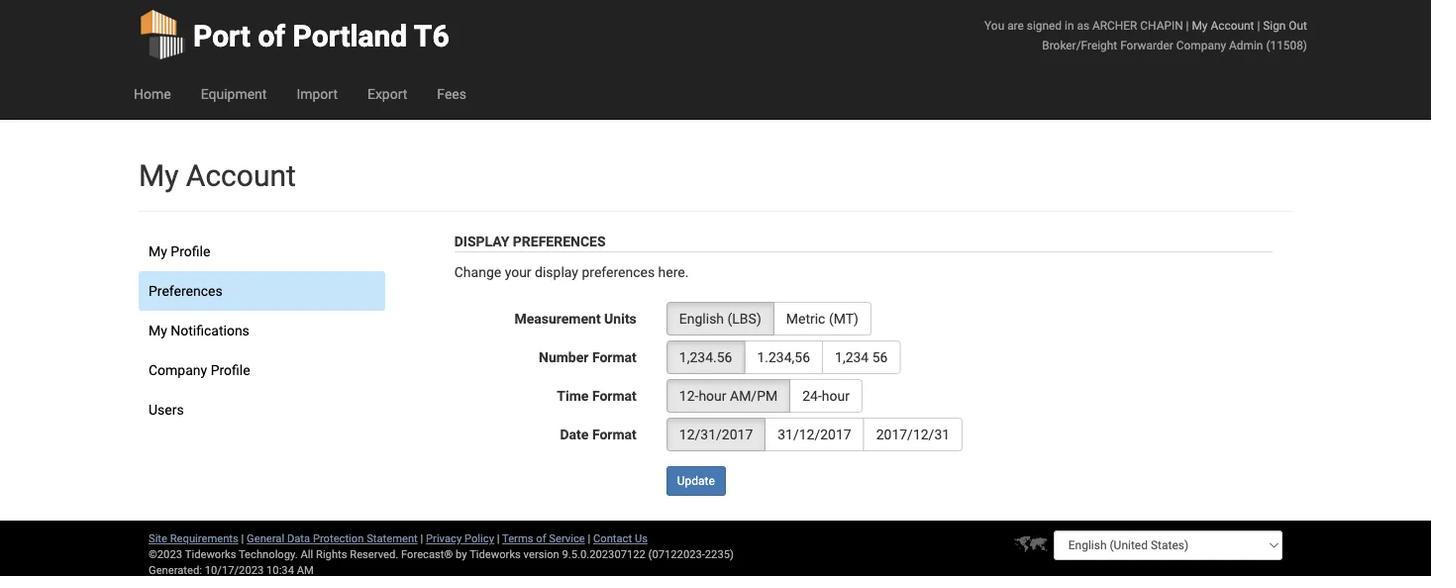 Task type: vqa. For each thing, say whether or not it's contained in the screenshot.
My Account
yes



Task type: locate. For each thing, give the bounding box(es) containing it.
version
[[524, 548, 559, 561]]

12-hour am/pm
[[679, 388, 778, 404]]

0 horizontal spatial hour
[[699, 388, 727, 404]]

3 format from the top
[[592, 426, 637, 443]]

hour up 12/31/2017
[[699, 388, 727, 404]]

site requirements link
[[149, 532, 239, 545]]

1,234.56
[[679, 349, 732, 365]]

general
[[247, 532, 284, 545]]

of inside site requirements | general data protection statement | privacy policy | terms of service | contact us ©2023 tideworks technology. all rights reserved. forecast® by tideworks version 9.5.0.202307122 (07122023-2235)
[[536, 532, 546, 545]]

1 vertical spatial of
[[536, 532, 546, 545]]

profile for company profile
[[211, 362, 250, 378]]

my
[[1192, 18, 1208, 32], [139, 158, 179, 193], [149, 243, 167, 260], [149, 322, 167, 339]]

profile up my notifications
[[171, 243, 210, 260]]

export
[[367, 86, 407, 102]]

my for my notifications
[[149, 322, 167, 339]]

import button
[[282, 69, 353, 119]]

1 format from the top
[[592, 349, 637, 365]]

2 vertical spatial format
[[592, 426, 637, 443]]

english
[[679, 311, 724, 327]]

of right port
[[258, 18, 285, 53]]

hour for 24-
[[822, 388, 850, 404]]

my account
[[139, 158, 296, 193]]

company
[[1177, 38, 1226, 52], [149, 362, 207, 378]]

1 vertical spatial company
[[149, 362, 207, 378]]

terms of service link
[[502, 532, 585, 545]]

port of portland t6 link
[[139, 0, 449, 69]]

service
[[549, 532, 585, 545]]

am/pm
[[730, 388, 778, 404]]

signed
[[1027, 18, 1062, 32]]

preferences
[[582, 264, 655, 280]]

(07122023-
[[648, 548, 705, 561]]

my right 'chapin'
[[1192, 18, 1208, 32]]

update
[[677, 474, 715, 488]]

|
[[1186, 18, 1189, 32], [1257, 18, 1260, 32], [241, 532, 244, 545], [420, 532, 423, 545], [497, 532, 500, 545], [588, 532, 591, 545]]

format for time format
[[592, 388, 637, 404]]

of up version
[[536, 532, 546, 545]]

number format
[[539, 349, 637, 365]]

port of portland t6
[[193, 18, 449, 53]]

preferences down my profile
[[149, 283, 223, 299]]

time format
[[557, 388, 637, 404]]

notifications
[[171, 322, 249, 339]]

you are signed in as archer chapin | my account | sign out broker/freight forwarder company admin (11508)
[[985, 18, 1307, 52]]

account up admin
[[1211, 18, 1254, 32]]

1.234,56
[[757, 349, 810, 365]]

privacy
[[426, 532, 462, 545]]

t6
[[414, 18, 449, 53]]

company profile
[[149, 362, 250, 378]]

0 vertical spatial of
[[258, 18, 285, 53]]

number
[[539, 349, 589, 365]]

| left sign
[[1257, 18, 1260, 32]]

sign out link
[[1263, 18, 1307, 32]]

home
[[134, 86, 171, 102]]

format down "units" in the bottom of the page
[[592, 349, 637, 365]]

1 horizontal spatial account
[[1211, 18, 1254, 32]]

0 vertical spatial profile
[[171, 243, 210, 260]]

fees button
[[422, 69, 481, 119]]

broker/freight
[[1042, 38, 1117, 52]]

of
[[258, 18, 285, 53], [536, 532, 546, 545]]

in
[[1065, 18, 1074, 32]]

import
[[297, 86, 338, 102]]

0 vertical spatial format
[[592, 349, 637, 365]]

portland
[[293, 18, 407, 53]]

0 horizontal spatial of
[[258, 18, 285, 53]]

my notifications
[[149, 322, 249, 339]]

1 horizontal spatial company
[[1177, 38, 1226, 52]]

1 horizontal spatial preferences
[[513, 233, 606, 250]]

profile down notifications
[[211, 362, 250, 378]]

1 vertical spatial profile
[[211, 362, 250, 378]]

account down equipment dropdown button
[[186, 158, 296, 193]]

2 hour from the left
[[822, 388, 850, 404]]

1 horizontal spatial hour
[[822, 388, 850, 404]]

©2023 tideworks
[[149, 548, 236, 561]]

1 hour from the left
[[699, 388, 727, 404]]

format
[[592, 349, 637, 365], [592, 388, 637, 404], [592, 426, 637, 443]]

1,234
[[835, 349, 869, 365]]

profile for my profile
[[171, 243, 210, 260]]

english (lbs)
[[679, 311, 761, 327]]

port
[[193, 18, 251, 53]]

0 vertical spatial account
[[1211, 18, 1254, 32]]

(lbs)
[[728, 311, 761, 327]]

0 horizontal spatial account
[[186, 158, 296, 193]]

are
[[1007, 18, 1024, 32]]

31/12/2017
[[778, 426, 852, 443]]

date
[[560, 426, 589, 443]]

format right 'time'
[[592, 388, 637, 404]]

format right date
[[592, 426, 637, 443]]

as
[[1077, 18, 1090, 32]]

company up users
[[149, 362, 207, 378]]

contact
[[593, 532, 632, 545]]

account inside you are signed in as archer chapin | my account | sign out broker/freight forwarder company admin (11508)
[[1211, 18, 1254, 32]]

0 vertical spatial company
[[1177, 38, 1226, 52]]

my up my notifications
[[149, 243, 167, 260]]

fees
[[437, 86, 467, 102]]

my for my profile
[[149, 243, 167, 260]]

time
[[557, 388, 589, 404]]

1 vertical spatial account
[[186, 158, 296, 193]]

2 format from the top
[[592, 388, 637, 404]]

| up "tideworks"
[[497, 532, 500, 545]]

company inside you are signed in as archer chapin | my account | sign out broker/freight forwarder company admin (11508)
[[1177, 38, 1226, 52]]

account
[[1211, 18, 1254, 32], [186, 158, 296, 193]]

| left general
[[241, 532, 244, 545]]

company down my account link
[[1177, 38, 1226, 52]]

my left notifications
[[149, 322, 167, 339]]

admin
[[1229, 38, 1263, 52]]

1 vertical spatial format
[[592, 388, 637, 404]]

site requirements | general data protection statement | privacy policy | terms of service | contact us ©2023 tideworks technology. all rights reserved. forecast® by tideworks version 9.5.0.202307122 (07122023-2235)
[[149, 532, 734, 561]]

1 horizontal spatial of
[[536, 532, 546, 545]]

format for number format
[[592, 349, 637, 365]]

users
[[149, 402, 184, 418]]

my up my profile
[[139, 158, 179, 193]]

my for my account
[[139, 158, 179, 193]]

preferences up display
[[513, 233, 606, 250]]

hour down 1,234
[[822, 388, 850, 404]]

here.
[[658, 264, 689, 280]]

us
[[635, 532, 648, 545]]

privacy policy link
[[426, 532, 494, 545]]

all
[[301, 548, 313, 561]]

0 horizontal spatial preferences
[[149, 283, 223, 299]]



Task type: describe. For each thing, give the bounding box(es) containing it.
format for date format
[[592, 426, 637, 443]]

units
[[604, 311, 637, 327]]

display preferences
[[454, 233, 606, 250]]

equipment button
[[186, 69, 282, 119]]

protection
[[313, 532, 364, 545]]

archer
[[1093, 18, 1137, 32]]

forwarder
[[1120, 38, 1174, 52]]

contact us link
[[593, 532, 648, 545]]

2017/12/31
[[876, 426, 950, 443]]

by
[[456, 548, 467, 561]]

my account link
[[1192, 18, 1254, 32]]

tideworks
[[470, 548, 521, 561]]

reserved.
[[350, 548, 398, 561]]

terms
[[502, 532, 533, 545]]

data
[[287, 532, 310, 545]]

export button
[[353, 69, 422, 119]]

you
[[985, 18, 1005, 32]]

general data protection statement link
[[247, 532, 418, 545]]

sign
[[1263, 18, 1286, 32]]

1,234 56
[[835, 349, 888, 365]]

metric
[[786, 311, 826, 327]]

0 horizontal spatial company
[[149, 362, 207, 378]]

| up 9.5.0.202307122
[[588, 532, 591, 545]]

statement
[[367, 532, 418, 545]]

display
[[454, 233, 509, 250]]

24-
[[803, 388, 822, 404]]

| right 'chapin'
[[1186, 18, 1189, 32]]

measurement units
[[515, 311, 637, 327]]

requirements
[[170, 532, 239, 545]]

56
[[872, 349, 888, 365]]

my profile
[[149, 243, 210, 260]]

rights
[[316, 548, 347, 561]]

your
[[505, 264, 532, 280]]

| up forecast®
[[420, 532, 423, 545]]

1 vertical spatial preferences
[[149, 283, 223, 299]]

24-hour
[[803, 388, 850, 404]]

change
[[454, 264, 501, 280]]

forecast®
[[401, 548, 453, 561]]

out
[[1289, 18, 1307, 32]]

site
[[149, 532, 167, 545]]

my inside you are signed in as archer chapin | my account | sign out broker/freight forwarder company admin (11508)
[[1192, 18, 1208, 32]]

display
[[535, 264, 578, 280]]

(mt)
[[829, 311, 859, 327]]

12-
[[679, 388, 699, 404]]

0 vertical spatial preferences
[[513, 233, 606, 250]]

chapin
[[1140, 18, 1183, 32]]

technology.
[[239, 548, 298, 561]]

measurement
[[515, 311, 601, 327]]

metric (mt)
[[786, 311, 859, 327]]

equipment
[[201, 86, 267, 102]]

2235)
[[705, 548, 734, 561]]

9.5.0.202307122
[[562, 548, 646, 561]]

date format
[[560, 426, 637, 443]]

(11508)
[[1266, 38, 1307, 52]]

policy
[[465, 532, 494, 545]]

change your display preferences here.
[[454, 264, 689, 280]]

update button
[[666, 467, 726, 496]]

hour for 12-
[[699, 388, 727, 404]]

home button
[[119, 69, 186, 119]]



